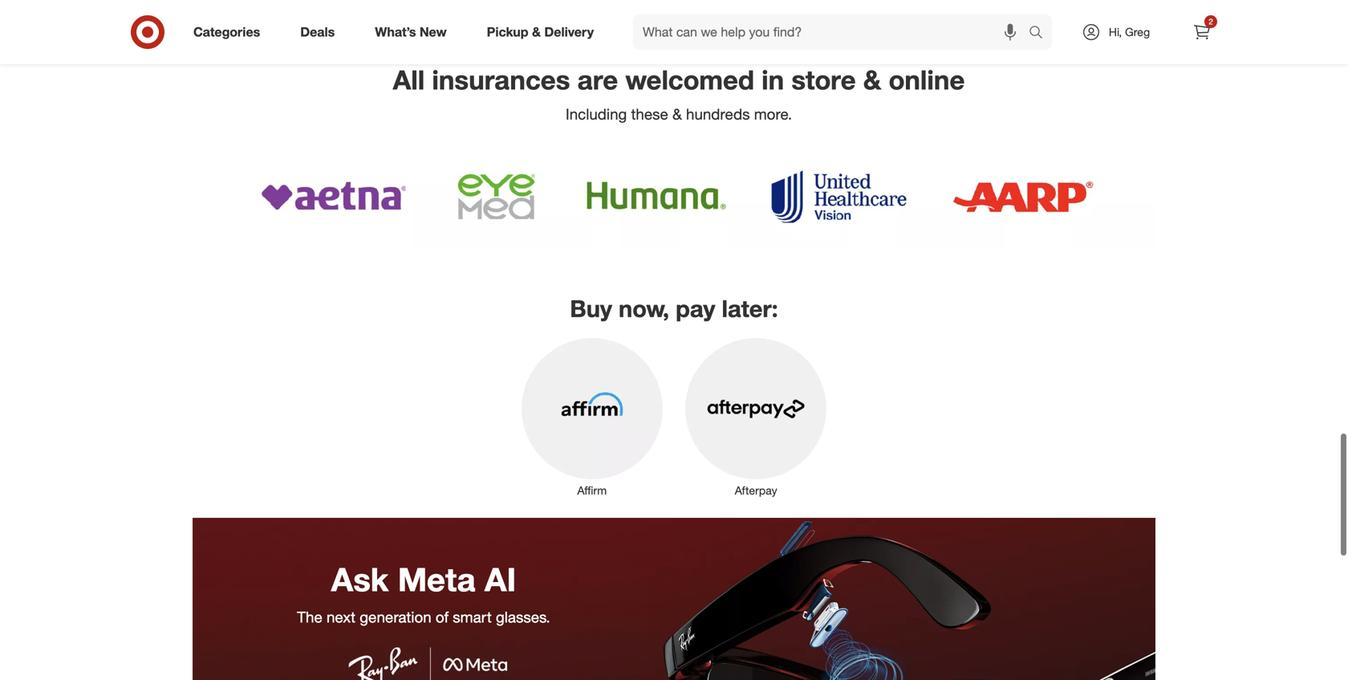 Task type: vqa. For each thing, say whether or not it's contained in the screenshot.
44
no



Task type: describe. For each thing, give the bounding box(es) containing it.
the
[[297, 608, 323, 626]]

in
[[762, 63, 785, 96]]

jack
[[194, 16, 218, 30]]

all
[[393, 63, 425, 96]]

ai
[[485, 560, 517, 599]]

co
[[367, 16, 379, 30]]

2 link
[[1185, 14, 1220, 50]]

goodfellow & co
[[296, 16, 379, 30]]

later:
[[722, 294, 779, 323]]

pay
[[676, 294, 716, 323]]

all insurances are welcomed in store & online
[[393, 63, 965, 96]]

affirm
[[578, 483, 607, 497]]

coach link
[[1007, 0, 1138, 31]]

hundreds
[[687, 105, 750, 123]]

oakley link
[[713, 0, 844, 31]]

armani
[[1175, 16, 1211, 30]]

a new day
[[457, 16, 512, 30]]

ray-
[[610, 16, 633, 30]]

new for what's
[[420, 24, 447, 40]]

what's new link
[[362, 14, 467, 50]]

including these & hundreds more.
[[566, 105, 793, 123]]

including
[[566, 105, 627, 123]]

cat
[[164, 16, 181, 30]]

pickup
[[487, 24, 529, 40]]

smart
[[453, 608, 492, 626]]

next
[[327, 608, 356, 626]]

ray-ban
[[610, 16, 653, 30]]

categories link
[[180, 14, 280, 50]]

now,
[[619, 294, 670, 323]]

afterpay
[[735, 483, 778, 497]]

the next generation of smart glasses.
[[297, 608, 551, 626]]

cat & jack link
[[125, 0, 256, 31]]

what's new
[[375, 24, 447, 40]]

day
[[493, 16, 512, 30]]

ask meta ai
[[331, 560, 517, 599]]

deals
[[300, 24, 335, 40]]

& for goodfellow
[[357, 16, 364, 30]]

hi,
[[1110, 25, 1123, 39]]

glasses.
[[496, 608, 551, 626]]

ray-ban link
[[566, 0, 697, 31]]

goodfellow & co link
[[272, 0, 403, 31]]



Task type: locate. For each thing, give the bounding box(es) containing it.
welcomed
[[626, 63, 755, 96]]

pickup & delivery link
[[473, 14, 614, 50]]

ask
[[331, 560, 389, 599]]

search
[[1022, 26, 1061, 41]]

new
[[467, 16, 490, 30], [420, 24, 447, 40]]

& for pickup
[[532, 24, 541, 40]]

oakley
[[761, 16, 796, 30]]

insurances
[[432, 63, 570, 96]]

pickup & delivery
[[487, 24, 594, 40]]

armani exchange link
[[1154, 0, 1285, 31]]

& right cat
[[184, 16, 191, 30]]

online
[[889, 63, 965, 96]]

& for cat
[[184, 16, 191, 30]]

afterpay link
[[674, 335, 839, 499]]

store
[[792, 63, 856, 96]]

of
[[436, 608, 449, 626]]

& right pickup
[[532, 24, 541, 40]]

What can we help you find? suggestions appear below search field
[[634, 14, 1033, 50]]

a
[[457, 16, 464, 30]]

coach
[[1056, 16, 1089, 30]]

delivery
[[545, 24, 594, 40]]

armani exchange
[[1175, 16, 1263, 30]]

cat & jack
[[164, 16, 218, 30]]

&
[[184, 16, 191, 30], [357, 16, 364, 30], [532, 24, 541, 40], [864, 63, 882, 96], [673, 105, 682, 123]]

search button
[[1022, 14, 1061, 53]]

& left co
[[357, 16, 364, 30]]

ban
[[633, 16, 653, 30]]

new left "a"
[[420, 24, 447, 40]]

& right store
[[864, 63, 882, 96]]

categories
[[194, 24, 260, 40]]

a new day link
[[419, 0, 550, 31]]

more.
[[755, 105, 793, 123]]

new right "a"
[[467, 16, 490, 30]]

what's
[[375, 24, 416, 40]]

greg
[[1126, 25, 1151, 39]]

generation
[[360, 608, 432, 626]]

0 horizontal spatial new
[[420, 24, 447, 40]]

deals link
[[287, 14, 355, 50]]

meta
[[398, 560, 476, 599]]

these
[[631, 105, 669, 123]]

new for a
[[467, 16, 490, 30]]

2
[[1209, 16, 1214, 26]]

goodfellow
[[296, 16, 353, 30]]

exchange
[[1214, 16, 1263, 30]]

affirm link
[[510, 335, 674, 499]]

hi, greg
[[1110, 25, 1151, 39]]

buy now, pay later:
[[570, 294, 779, 323]]

& right these
[[673, 105, 682, 123]]

are
[[578, 63, 618, 96]]

buy
[[570, 294, 613, 323]]

1 horizontal spatial new
[[467, 16, 490, 30]]

ray-ban stories. rayban and meta logo image
[[193, 518, 1156, 680]]



